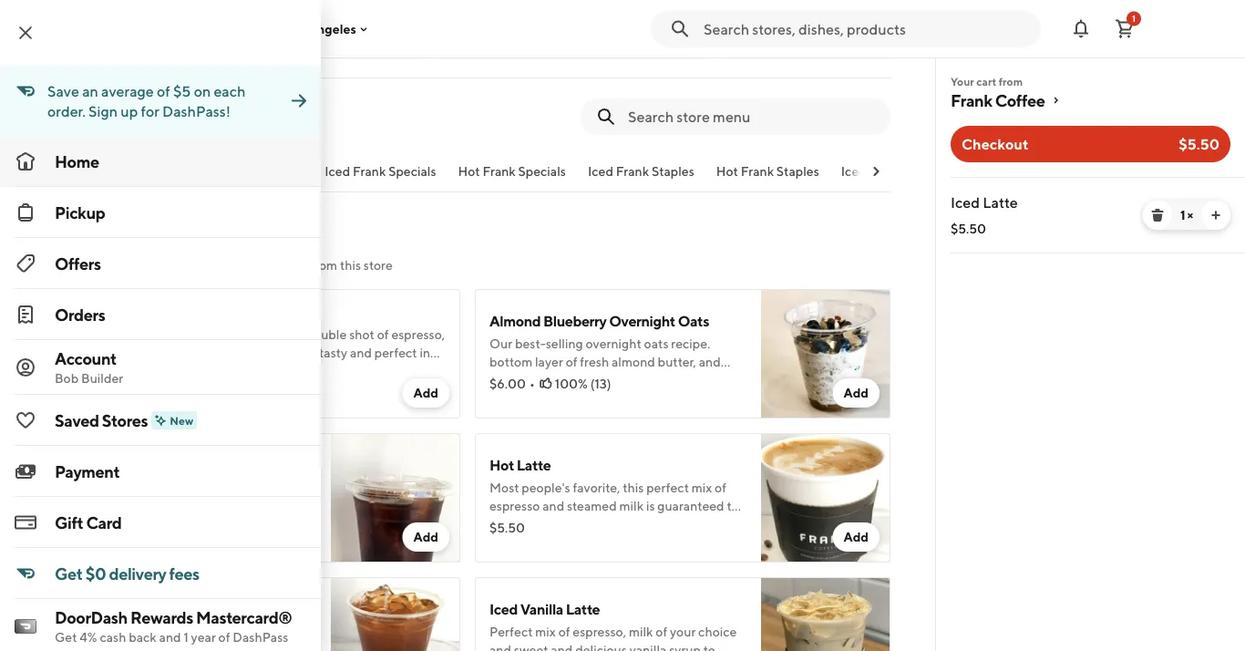 Task type: locate. For each thing, give the bounding box(es) containing it.
builder
[[81, 371, 123, 386]]

items for popular items the most commonly ordered items and dishes from this store
[[117, 231, 167, 254]]

frank for hot frank staples
[[741, 164, 774, 179]]

get $0 delivery fees
[[55, 563, 200, 583]]

am
[[75, 114, 93, 129]]

1 specials from the left
[[389, 164, 436, 179]]

1 right notification bell image
[[1132, 13, 1136, 24]]

bob
[[55, 371, 79, 386]]

1 staples from the left
[[652, 164, 695, 179]]

milk.
[[221, 345, 248, 360]]

hot down "$6.00"
[[490, 456, 514, 474]]

perfect up choice
[[175, 327, 217, 342]]

0 horizontal spatial staples
[[652, 164, 695, 179]]

angeles
[[308, 21, 356, 36]]

items inside button
[[131, 164, 163, 179]]

staples
[[652, 164, 695, 179], [777, 164, 819, 179]]

0 vertical spatial get
[[55, 563, 83, 583]]

sign
[[89, 103, 118, 120]]

teas
[[998, 164, 1024, 179]]

frank for hot frank specials
[[483, 164, 516, 179]]

get left $0
[[55, 563, 83, 583]]

1 for 1
[[1132, 13, 1136, 24]]

refreshing,
[[250, 345, 317, 360]]

iced frank staples button
[[588, 162, 695, 191]]

• right $5.00
[[100, 520, 105, 535]]

1 horizontal spatial 1
[[1132, 13, 1136, 24]]

popular items
[[83, 164, 163, 179]]

2 specials from the left
[[518, 164, 566, 179]]

specials for hot frank specials
[[518, 164, 566, 179]]

hot left matcha,
[[869, 164, 891, 179]]

0 vertical spatial popular
[[83, 164, 128, 179]]

hot right iced frank specials
[[458, 164, 480, 179]]

iced americano
[[59, 600, 160, 618]]

1 horizontal spatial perfect
[[375, 345, 417, 360]]

of right year
[[218, 630, 230, 645]]

choice
[[165, 345, 204, 360]]

popular inside popular items the most commonly ordered items and dishes from this store
[[45, 231, 114, 254]]

and
[[973, 164, 995, 179], [246, 258, 268, 273], [112, 345, 134, 360], [350, 345, 372, 360], [159, 630, 181, 645]]

espresso,
[[392, 327, 445, 342]]

perfect down espresso,
[[375, 345, 417, 360]]

latte down teas
[[983, 194, 1018, 211]]

-
[[95, 114, 101, 129]]

and inside iced hot matcha, chai and teas button
[[973, 164, 995, 179]]

100% (13) down the your
[[124, 367, 180, 382]]

payment link
[[0, 446, 321, 497]]

popular up most
[[45, 231, 114, 254]]

latte down the $6.00 •
[[517, 456, 551, 474]]

get left 4%
[[55, 630, 77, 645]]

iced americano image
[[331, 577, 460, 651]]

almond blueberry overnight oats image
[[761, 289, 891, 419]]

in
[[420, 345, 430, 360]]

add button for almond blueberry overnight oats
[[833, 378, 880, 408]]

0 horizontal spatial (13)
[[159, 367, 180, 382]]

and right the items
[[246, 258, 268, 273]]

items up commonly
[[117, 231, 167, 254]]

0 horizontal spatial perfect
[[175, 327, 217, 342]]

(13) down choice
[[159, 367, 180, 382]]

of
[[157, 83, 170, 100], [377, 327, 389, 342], [206, 345, 218, 360], [218, 630, 230, 645]]

100% right the $6.00 •
[[555, 376, 588, 391]]

add one to cart image
[[1209, 208, 1224, 222]]

average
[[101, 83, 154, 100]]

1 horizontal spatial specials
[[518, 164, 566, 179]]

staples for hot frank staples
[[777, 164, 819, 179]]

popular for popular items the most commonly ordered items and dishes from this store
[[45, 231, 114, 254]]

100% (13) down blueberry
[[555, 376, 611, 391]]

gift
[[55, 512, 83, 532]]

items
[[131, 164, 163, 179], [117, 231, 167, 254]]

0 vertical spatial 1
[[1132, 13, 1136, 24]]

100% down the your
[[124, 367, 157, 382]]

1 horizontal spatial staples
[[777, 164, 819, 179]]

account bob builder
[[55, 348, 123, 386]]

• for cold brew
[[100, 520, 105, 535]]

each
[[214, 83, 246, 100]]

iced for iced latte
[[951, 194, 980, 211]]

latte right vanilla
[[566, 600, 600, 618]]

2 staples from the left
[[777, 164, 819, 179]]

from inside popular items the most commonly ordered items and dishes from this store
[[310, 258, 337, 273]]

offers link
[[0, 238, 321, 289]]

staples for iced frank staples
[[652, 164, 695, 179]]

from
[[999, 75, 1023, 88], [310, 258, 337, 273]]

•
[[99, 367, 104, 382], [530, 376, 535, 391], [100, 520, 105, 535]]

and left teas
[[973, 164, 995, 179]]

1 inside doordash rewards mastercard® get 4% cash back and 1 year of dashpass
[[184, 630, 189, 645]]

hot
[[458, 164, 480, 179], [716, 164, 739, 179], [869, 164, 891, 179], [490, 456, 514, 474]]

and down rewards
[[159, 630, 181, 645]]

from up coffee
[[999, 75, 1023, 88]]

(13) for iced latte
[[159, 367, 180, 382]]

add button for hot latte
[[833, 522, 880, 552]]

pm
[[131, 114, 149, 129]]

iced for iced vanilla latte
[[490, 600, 518, 618]]

2 vertical spatial 1
[[184, 630, 189, 645]]

items for popular items
[[131, 164, 163, 179]]

popular up pickup
[[83, 164, 128, 179]]

offers
[[55, 253, 101, 273]]

latte for hot latte
[[517, 456, 551, 474]]

• right "$6.00"
[[530, 376, 535, 391]]

1 vertical spatial popular
[[45, 231, 114, 254]]

hot for hot latte
[[490, 456, 514, 474]]

get inside doordash rewards mastercard® get 4% cash back and 1 year of dashpass
[[55, 630, 77, 645]]

iced
[[325, 164, 350, 179], [588, 164, 614, 179], [841, 164, 867, 179], [951, 194, 980, 211], [59, 303, 87, 320], [59, 600, 87, 618], [490, 600, 518, 618]]

mastercard®
[[196, 607, 292, 627]]

oz.
[[150, 363, 166, 378]]

hot frank staples
[[716, 164, 819, 179]]

iced inside iced latte our iced latte is the perfect mix between a double shot of espresso, some ice and your choice of milk. refreshing, tasty and perfect in any weather. 16 oz.
[[59, 303, 87, 320]]

$0
[[86, 563, 106, 583]]

latte inside iced latte our iced latte is the perfect mix between a double shot of espresso, some ice and your choice of milk. refreshing, tasty and perfect in any weather. 16 oz.
[[90, 303, 124, 320]]

1 left ×
[[1181, 207, 1185, 222]]

items inside popular items the most commonly ordered items and dishes from this store
[[117, 231, 167, 254]]

almond blueberry overnight oats
[[490, 312, 709, 330]]

popular items the most commonly ordered items and dishes from this store
[[45, 231, 393, 273]]

up
[[121, 103, 138, 120]]

iced frank specials button
[[325, 162, 436, 191]]

los
[[284, 21, 305, 36]]

delivery
[[109, 563, 166, 583]]

0 horizontal spatial specials
[[389, 164, 436, 179]]

$5.00 •
[[59, 520, 105, 535]]

100% left (6)
[[125, 520, 158, 535]]

latte
[[112, 327, 139, 342]]

doordash rewards mastercard® get 4% cash back and 1 year of dashpass
[[55, 607, 292, 645]]

0 vertical spatial from
[[999, 75, 1023, 88]]

0 vertical spatial items
[[131, 164, 163, 179]]

vanilla
[[520, 600, 563, 618]]

save an average of $5 on each order. sign up for dashpass!
[[47, 83, 246, 120]]

the
[[153, 327, 172, 342]]

$6.00 •
[[490, 376, 535, 391]]

and down shot
[[350, 345, 372, 360]]

1 vertical spatial 1
[[1181, 207, 1185, 222]]

latte up iced
[[90, 303, 124, 320]]

1 left year
[[184, 630, 189, 645]]

1 inside 1 "button"
[[1132, 13, 1136, 24]]

100% (13)
[[124, 367, 180, 382], [555, 376, 611, 391]]

popular items button
[[83, 162, 163, 191]]

add for hot latte
[[844, 529, 869, 544]]

close image
[[15, 22, 36, 44]]

home
[[55, 151, 99, 171]]

1 horizontal spatial from
[[999, 75, 1023, 88]]

from left this
[[310, 258, 337, 273]]

1 vertical spatial get
[[55, 630, 77, 645]]

1 horizontal spatial (13)
[[591, 376, 611, 391]]

of left $5
[[157, 83, 170, 100]]

(13) down almond blueberry overnight oats
[[591, 376, 611, 391]]

popular
[[83, 164, 128, 179], [45, 231, 114, 254]]

100% (13) for iced latte
[[124, 367, 180, 382]]

ice
[[93, 345, 110, 360]]

los angeles button
[[284, 21, 371, 36]]

(13)
[[159, 367, 180, 382], [591, 376, 611, 391]]

of right shot
[[377, 327, 389, 342]]

100% for almond blueberry overnight oats
[[555, 376, 588, 391]]

• down ice
[[99, 367, 104, 382]]

1 vertical spatial from
[[310, 258, 337, 273]]

iced for iced americano
[[59, 600, 87, 618]]

iced for iced frank staples
[[588, 164, 614, 179]]

some
[[59, 345, 90, 360]]

1 vertical spatial items
[[117, 231, 167, 254]]

hot down "item search" search field
[[716, 164, 739, 179]]

iced latte
[[951, 194, 1018, 211]]

the
[[45, 258, 67, 273]]

saved
[[55, 410, 99, 430]]

popular inside popular items button
[[83, 164, 128, 179]]

1 horizontal spatial 100% (13)
[[555, 376, 611, 391]]

get $0 delivery fees link
[[0, 548, 321, 599]]

2 get from the top
[[55, 630, 77, 645]]

100% for cold brew
[[125, 520, 158, 535]]

$6.00
[[490, 376, 526, 391]]

iced frank specials
[[325, 164, 436, 179]]

0 horizontal spatial 1
[[184, 630, 189, 645]]

0 horizontal spatial from
[[310, 258, 337, 273]]

hot for hot frank specials
[[458, 164, 480, 179]]

latte
[[983, 194, 1018, 211], [90, 303, 124, 320], [517, 456, 551, 474], [566, 600, 600, 618]]

2 horizontal spatial 1
[[1181, 207, 1185, 222]]

Item Search search field
[[628, 107, 876, 127]]

$5
[[173, 83, 191, 100]]

and down latte
[[112, 345, 134, 360]]

matcha,
[[894, 164, 941, 179]]

1 vertical spatial perfect
[[375, 345, 417, 360]]

items up pickup link
[[131, 164, 163, 179]]

0 horizontal spatial 100% (13)
[[124, 367, 180, 382]]

hot frank staples button
[[716, 162, 819, 191]]

orders
[[55, 305, 105, 324]]

commonly
[[101, 258, 161, 273]]

#2 most liked
[[59, 389, 140, 404]]

• for almond blueberry overnight oats
[[530, 376, 535, 391]]



Task type: describe. For each thing, give the bounding box(es) containing it.
100% for iced latte
[[124, 367, 157, 382]]

blueberry
[[543, 312, 607, 330]]

1:40
[[103, 114, 128, 129]]

1 for 1 ×
[[1181, 207, 1185, 222]]

(13) for almond blueberry overnight oats
[[591, 376, 611, 391]]

hot latte image
[[761, 433, 891, 563]]

brew
[[93, 456, 126, 474]]

card
[[86, 512, 122, 532]]

iced vanilla latte image
[[761, 577, 891, 651]]

an
[[82, 83, 98, 100]]

save an average of $5 on each order. sign up for dashpass! status
[[0, 66, 288, 136]]

hot frank specials
[[458, 164, 566, 179]]

cold brew
[[59, 456, 126, 474]]

iced for iced hot matcha, chai and teas
[[841, 164, 867, 179]]

1 ×
[[1181, 207, 1194, 222]]

specials for iced frank specials
[[389, 164, 436, 179]]

of inside doordash rewards mastercard® get 4% cash back and 1 year of dashpass
[[218, 630, 230, 645]]

cash
[[100, 630, 126, 645]]

4%
[[80, 630, 97, 645]]

frank for iced frank specials
[[353, 164, 386, 179]]

your
[[951, 75, 975, 88]]

home link
[[0, 136, 321, 187]]

iced hot matcha, chai and teas
[[841, 164, 1024, 179]]

overnight
[[609, 312, 676, 330]]

of left milk.
[[206, 345, 218, 360]]

back
[[129, 630, 157, 645]]

mix
[[220, 327, 240, 342]]

latte for iced latte our iced latte is the perfect mix between a double shot of espresso, some ice and your choice of milk. refreshing, tasty and perfect in any weather. 16 oz.
[[90, 303, 124, 320]]

dashpass!
[[162, 103, 231, 120]]

on
[[194, 83, 211, 100]]

our
[[59, 327, 82, 342]]

frank for iced frank staples
[[616, 164, 649, 179]]

save
[[47, 83, 79, 100]]

100% (13) for almond blueberry overnight oats
[[555, 376, 611, 391]]

notification bell image
[[1070, 18, 1092, 40]]

• for iced latte
[[99, 367, 104, 382]]

los angeles
[[284, 21, 356, 36]]

stores
[[102, 410, 148, 430]]

account
[[55, 348, 117, 368]]

full
[[45, 94, 70, 112]]

iced vanilla latte
[[490, 600, 600, 618]]

frank coffee link
[[951, 89, 1231, 111]]

between
[[243, 327, 294, 342]]

$5.50 •
[[59, 367, 104, 382]]

oats
[[678, 312, 709, 330]]

1 items, open order cart image
[[1114, 18, 1136, 40]]

iced hot matcha, chai and teas button
[[841, 162, 1024, 191]]

items
[[212, 258, 244, 273]]

orders link
[[0, 289, 321, 340]]

liked
[[109, 389, 140, 404]]

latte for iced latte
[[983, 194, 1018, 211]]

checkout
[[962, 135, 1029, 153]]

$5.00
[[59, 520, 96, 535]]

fees
[[169, 563, 200, 583]]

×
[[1188, 207, 1194, 222]]

dishes
[[271, 258, 308, 273]]

(6)
[[160, 520, 177, 535]]

menu
[[73, 94, 113, 112]]

any
[[59, 363, 80, 378]]

#2
[[59, 389, 76, 404]]

iced for iced frank specials
[[325, 164, 350, 179]]

is
[[141, 327, 150, 342]]

frank coffee
[[951, 90, 1045, 110]]

0 vertical spatial perfect
[[175, 327, 217, 342]]

popular for popular items
[[83, 164, 128, 179]]

100% (6)
[[125, 520, 177, 535]]

hot for hot frank staples
[[716, 164, 739, 179]]

for
[[141, 103, 159, 120]]

hot frank specials button
[[458, 162, 566, 191]]

almond
[[490, 312, 541, 330]]

chai
[[944, 164, 971, 179]]

remove item from cart image
[[1151, 208, 1165, 222]]

iced for iced latte our iced latte is the perfect mix between a double shot of espresso, some ice and your choice of milk. refreshing, tasty and perfect in any weather. 16 oz.
[[59, 303, 87, 320]]

cart
[[977, 75, 997, 88]]

pickup
[[55, 202, 105, 222]]

of inside save an average of $5 on each order. sign up for dashpass!
[[157, 83, 170, 100]]

add button for cold brew
[[402, 522, 450, 552]]

gift card
[[55, 512, 122, 532]]

payment
[[55, 461, 120, 481]]

cold brew image
[[331, 433, 460, 563]]

most
[[69, 258, 98, 273]]

a
[[297, 327, 303, 342]]

tasty
[[319, 345, 348, 360]]

scroll menu navigation right image
[[869, 164, 884, 179]]

add for cold brew
[[413, 529, 439, 544]]

and inside popular items the most commonly ordered items and dishes from this store
[[246, 258, 268, 273]]

pickup link
[[0, 187, 321, 238]]

store
[[364, 258, 393, 273]]

shot
[[349, 327, 375, 342]]

your cart from
[[951, 75, 1023, 88]]

coffee
[[995, 90, 1045, 110]]

americano
[[90, 600, 160, 618]]

and inside doordash rewards mastercard® get 4% cash back and 1 year of dashpass
[[159, 630, 181, 645]]

saved stores
[[55, 410, 148, 430]]

weather.
[[82, 363, 132, 378]]

order.
[[47, 103, 86, 120]]

double
[[306, 327, 347, 342]]

add for almond blueberry overnight oats
[[844, 385, 869, 400]]

7:00
[[45, 114, 72, 129]]

ordered
[[164, 258, 210, 273]]

most
[[78, 389, 107, 404]]

1 get from the top
[[55, 563, 83, 583]]

doordash
[[55, 607, 127, 627]]

iced latte our iced latte is the perfect mix between a double shot of espresso, some ice and your choice of milk. refreshing, tasty and perfect in any weather. 16 oz.
[[59, 303, 445, 378]]

save an average of $5 on each order. sign up for dashpass! link
[[0, 66, 321, 136]]



Task type: vqa. For each thing, say whether or not it's contained in the screenshot.
Iced Hot Matcha, Chai and Teas button
yes



